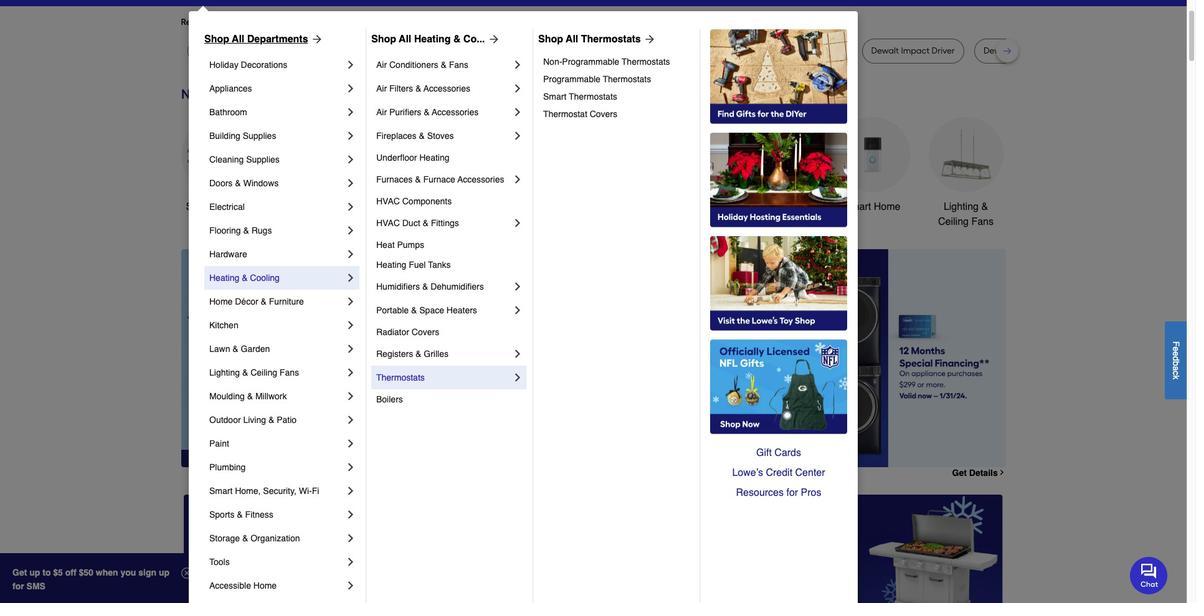 Task type: locate. For each thing, give the bounding box(es) containing it.
departments
[[247, 34, 308, 45]]

chevron right image for sports & fitness
[[345, 508, 357, 521]]

dehumidifiers
[[431, 282, 484, 292]]

outdoor tools & equipment
[[650, 201, 721, 227]]

thermostats down non-programmable thermostats link
[[603, 74, 651, 84]]

for inside get up to $5 off $50 when you sign up for sms
[[12, 581, 24, 591]]

chevron right image for kitchen
[[345, 319, 357, 332]]

chevron right image for tools
[[345, 556, 357, 568]]

heaters
[[447, 305, 477, 315]]

holiday hosting essentials. image
[[710, 133, 847, 227]]

outdoor down moulding
[[209, 415, 241, 425]]

0 horizontal spatial tools link
[[209, 550, 345, 574]]

driver for impact driver bit
[[527, 45, 551, 56]]

2 vertical spatial smart
[[209, 486, 233, 496]]

arrow right image
[[641, 33, 656, 45]]

1 vertical spatial tools link
[[209, 550, 345, 574]]

all inside 'link'
[[566, 34, 578, 45]]

appliances
[[209, 84, 252, 93]]

$50
[[79, 568, 93, 578]]

0 vertical spatial ceiling
[[938, 216, 969, 227]]

doors & windows
[[209, 178, 279, 188]]

for right suggestions
[[392, 17, 403, 27]]

3 driver from the left
[[932, 45, 955, 56]]

hvac up heat
[[376, 218, 400, 228]]

humidifiers
[[376, 282, 420, 292]]

grilles
[[424, 349, 449, 359]]

driver
[[527, 45, 551, 56], [820, 45, 843, 56], [932, 45, 955, 56]]

0 vertical spatial lighting & ceiling fans
[[938, 201, 994, 227]]

cleaning
[[209, 155, 244, 165]]

1 vertical spatial supplies
[[246, 155, 280, 165]]

lighting & ceiling fans link
[[929, 117, 1004, 229], [209, 361, 345, 384]]

supplies up cleaning supplies at the left of the page
[[243, 131, 276, 141]]

dewalt for dewalt drill
[[716, 45, 743, 56]]

1 vertical spatial home
[[209, 297, 233, 307]]

& inside outdoor tools & equipment
[[715, 201, 721, 212]]

1 vertical spatial air
[[376, 84, 387, 93]]

dewalt for dewalt drill bit
[[328, 45, 355, 56]]

e up 'd' on the bottom right of the page
[[1172, 346, 1182, 351]]

dewalt for dewalt drill bit set
[[984, 45, 1012, 56]]

chevron right image for lighting & ceiling fans
[[345, 366, 357, 379]]

get up to 2 free select tools or batteries when you buy 1 with select purchases. image
[[184, 495, 444, 603]]

0 horizontal spatial set
[[621, 45, 633, 56]]

outdoor up the equipment
[[650, 201, 686, 212]]

1 vertical spatial decorations
[[472, 216, 525, 227]]

1 horizontal spatial shop
[[371, 34, 396, 45]]

2 horizontal spatial set
[[1043, 45, 1056, 56]]

lighting & ceiling fans
[[938, 201, 994, 227], [209, 368, 299, 378]]

0 horizontal spatial fans
[[280, 368, 299, 378]]

heating
[[414, 34, 451, 45], [420, 153, 450, 163], [376, 260, 406, 270], [209, 273, 239, 283]]

thermostats inside 'link'
[[581, 34, 641, 45]]

3 dewalt from the left
[[871, 45, 899, 56]]

0 vertical spatial decorations
[[241, 60, 287, 70]]

0 horizontal spatial lighting & ceiling fans link
[[209, 361, 345, 384]]

thermostats down arrow right icon
[[622, 57, 670, 67]]

supplies for cleaning supplies
[[246, 155, 280, 165]]

decorations for christmas
[[472, 216, 525, 227]]

smart home
[[845, 201, 901, 212]]

0 vertical spatial get
[[953, 468, 967, 478]]

hvac components link
[[376, 191, 524, 211]]

underfloor heating link
[[376, 148, 524, 168]]

1 horizontal spatial covers
[[590, 109, 618, 119]]

0 vertical spatial supplies
[[243, 131, 276, 141]]

1 horizontal spatial tools link
[[368, 117, 443, 214]]

all for thermostats
[[566, 34, 578, 45]]

you for more suggestions for you
[[405, 17, 420, 27]]

purifiers
[[389, 107, 421, 117]]

fuel
[[409, 260, 426, 270]]

air left the filters
[[376, 84, 387, 93]]

hvac for hvac components
[[376, 196, 400, 206]]

shop these last-minute gifts. $99 or less. quantities are limited and won't last. image
[[181, 249, 382, 467]]

chevron right image for thermostats
[[512, 371, 524, 384]]

programmable up programmable thermostats
[[562, 57, 620, 67]]

get inside get up to $5 off $50 when you sign up for sms
[[12, 568, 27, 578]]

2 horizontal spatial fans
[[972, 216, 994, 227]]

thermostats down programmable thermostats
[[569, 92, 617, 102]]

heating up air conditioners & fans
[[414, 34, 451, 45]]

home
[[874, 201, 901, 212], [209, 297, 233, 307], [253, 581, 277, 591]]

chevron right image for hardware
[[345, 248, 357, 260]]

sms
[[27, 581, 45, 591]]

1 horizontal spatial bathroom
[[758, 201, 801, 212]]

arrow right image inside shop all heating & co... link
[[485, 33, 500, 45]]

outdoor
[[650, 201, 686, 212], [209, 415, 241, 425]]

2 dewalt from the left
[[716, 45, 743, 56]]

chat invite button image
[[1130, 556, 1168, 594]]

scroll to item #4 image
[[733, 445, 763, 450]]

3 drill from the left
[[746, 45, 760, 56]]

furnaces
[[376, 174, 413, 184]]

home inside "link"
[[874, 201, 901, 212]]

shop down more suggestions for you link
[[371, 34, 396, 45]]

hvac for hvac duct & fittings
[[376, 218, 400, 228]]

2 horizontal spatial smart
[[845, 201, 871, 212]]

heat
[[376, 240, 395, 250]]

accessible home
[[209, 581, 277, 591]]

smart home link
[[835, 117, 910, 214]]

4 bit from the left
[[662, 45, 672, 56]]

lowe's
[[732, 467, 763, 479]]

accessories
[[424, 84, 470, 93], [432, 107, 479, 117], [458, 174, 504, 184]]

1 horizontal spatial home
[[253, 581, 277, 591]]

1 you from the left
[[294, 17, 309, 27]]

get up sms
[[12, 568, 27, 578]]

1 horizontal spatial bathroom link
[[742, 117, 817, 214]]

0 vertical spatial air
[[376, 60, 387, 70]]

& inside 'link'
[[269, 415, 274, 425]]

when
[[96, 568, 118, 578]]

dewalt impact driver
[[871, 45, 955, 56]]

1 vertical spatial lighting & ceiling fans
[[209, 368, 299, 378]]

boilers link
[[376, 389, 524, 409]]

1 vertical spatial hvac
[[376, 218, 400, 228]]

1 horizontal spatial lighting & ceiling fans link
[[929, 117, 1004, 229]]

heating inside the underfloor heating link
[[420, 153, 450, 163]]

0 horizontal spatial lighting & ceiling fans
[[209, 368, 299, 378]]

1 horizontal spatial set
[[674, 45, 687, 56]]

2 impact from the left
[[789, 45, 817, 56]]

outdoor living & patio link
[[209, 408, 345, 432]]

1 vertical spatial get
[[12, 568, 27, 578]]

ceiling inside lighting & ceiling fans
[[938, 216, 969, 227]]

heating down hardware
[[209, 273, 239, 283]]

heat pumps link
[[376, 235, 524, 255]]

accessories inside "link"
[[458, 174, 504, 184]]

air for air filters & accessories
[[376, 84, 387, 93]]

1 set from the left
[[621, 45, 633, 56]]

for up departments
[[281, 17, 293, 27]]

non-programmable thermostats
[[543, 57, 670, 67]]

deals
[[225, 201, 251, 212]]

0 horizontal spatial lighting
[[209, 368, 240, 378]]

for left sms
[[12, 581, 24, 591]]

0 vertical spatial accessories
[[424, 84, 470, 93]]

hvac
[[376, 196, 400, 206], [376, 218, 400, 228]]

1 bit from the left
[[374, 45, 384, 56]]

arrow right image
[[308, 33, 323, 45], [485, 33, 500, 45], [983, 358, 995, 371]]

heating down heat
[[376, 260, 406, 270]]

2 horizontal spatial impact
[[901, 45, 930, 56]]

for left pros
[[787, 487, 798, 499]]

1 horizontal spatial driver
[[820, 45, 843, 56]]

chevron right image for outdoor living & patio
[[345, 414, 357, 426]]

2 horizontal spatial home
[[874, 201, 901, 212]]

fans
[[449, 60, 469, 70], [972, 216, 994, 227], [280, 368, 299, 378]]

1 vertical spatial covers
[[412, 327, 439, 337]]

covers down portable & space heaters
[[412, 327, 439, 337]]

0 horizontal spatial driver
[[527, 45, 551, 56]]

you left more
[[294, 17, 309, 27]]

all down the recommended searches for you heading
[[566, 34, 578, 45]]

moulding & millwork link
[[209, 384, 345, 408]]

0 vertical spatial hvac
[[376, 196, 400, 206]]

arrow right image inside shop all departments link
[[308, 33, 323, 45]]

plumbing
[[209, 462, 246, 472]]

1 horizontal spatial fans
[[449, 60, 469, 70]]

get
[[953, 468, 967, 478], [12, 568, 27, 578]]

shop up "non-"
[[538, 34, 563, 45]]

programmable up smart thermostats
[[543, 74, 601, 84]]

chevron right image for moulding & millwork
[[345, 390, 357, 403]]

1 dewalt from the left
[[328, 45, 355, 56]]

all up "conditioners"
[[399, 34, 411, 45]]

smart inside "link"
[[845, 201, 871, 212]]

chevron right image for air purifiers & accessories
[[512, 106, 524, 118]]

chevron right image for heating & cooling
[[345, 272, 357, 284]]

fans inside lighting & ceiling fans
[[972, 216, 994, 227]]

0 vertical spatial covers
[[590, 109, 618, 119]]

0 horizontal spatial outdoor
[[209, 415, 241, 425]]

1 horizontal spatial arrow right image
[[485, 33, 500, 45]]

components
[[402, 196, 452, 206]]

0 horizontal spatial tools
[[209, 557, 230, 567]]

5 bit from the left
[[1031, 45, 1041, 56]]

chevron right image for humidifiers & dehumidifiers
[[512, 280, 524, 293]]

lawn
[[209, 344, 230, 354]]

smart thermostats link
[[543, 88, 691, 105]]

4 dewalt from the left
[[984, 45, 1012, 56]]

heating up 'furnace'
[[420, 153, 450, 163]]

officially licensed n f l gifts. shop now. image
[[710, 340, 847, 434]]

get details
[[953, 468, 998, 478]]

moulding
[[209, 391, 245, 401]]

shop down recommended
[[204, 34, 229, 45]]

1 air from the top
[[376, 60, 387, 70]]

1 vertical spatial fans
[[972, 216, 994, 227]]

decorations for holiday
[[241, 60, 287, 70]]

b
[[1172, 361, 1182, 366]]

1 shop from the left
[[204, 34, 229, 45]]

2 horizontal spatial shop
[[538, 34, 563, 45]]

2 vertical spatial home
[[253, 581, 277, 591]]

air conditioners & fans link
[[376, 53, 512, 77]]

you up shop all heating & co...
[[405, 17, 420, 27]]

1 horizontal spatial ceiling
[[938, 216, 969, 227]]

chevron right image for building supplies
[[345, 130, 357, 142]]

up right sign
[[159, 568, 170, 578]]

1 horizontal spatial outdoor
[[650, 201, 686, 212]]

accessories down air filters & accessories link
[[432, 107, 479, 117]]

smart
[[543, 92, 567, 102], [845, 201, 871, 212], [209, 486, 233, 496]]

accessories for air purifiers & accessories
[[432, 107, 479, 117]]

2 driver from the left
[[820, 45, 843, 56]]

2 vertical spatial fans
[[280, 368, 299, 378]]

shop all departments
[[204, 34, 308, 45]]

2 vertical spatial air
[[376, 107, 387, 117]]

accessories up christmas
[[458, 174, 504, 184]]

gift
[[757, 447, 772, 459]]

get left the "details" at bottom right
[[953, 468, 967, 478]]

heating & cooling link
[[209, 266, 345, 290]]

0 vertical spatial outdoor
[[650, 201, 686, 212]]

1 drill from the left
[[358, 45, 372, 56]]

building supplies link
[[209, 124, 345, 148]]

1 horizontal spatial lighting
[[944, 201, 979, 212]]

windows
[[243, 178, 279, 188]]

0 horizontal spatial shop
[[204, 34, 229, 45]]

2 air from the top
[[376, 84, 387, 93]]

drill for dewalt drill bit set
[[1014, 45, 1028, 56]]

0 vertical spatial programmable
[[562, 57, 620, 67]]

center
[[795, 467, 825, 479]]

e up b
[[1172, 351, 1182, 356]]

1 horizontal spatial get
[[953, 468, 967, 478]]

1 horizontal spatial you
[[405, 17, 420, 27]]

0 vertical spatial fans
[[449, 60, 469, 70]]

1 vertical spatial lighting & ceiling fans link
[[209, 361, 345, 384]]

2 vertical spatial accessories
[[458, 174, 504, 184]]

chevron right image
[[345, 59, 357, 71], [345, 82, 357, 95], [512, 82, 524, 95], [345, 130, 357, 142], [512, 173, 524, 186], [345, 201, 357, 213], [345, 248, 357, 260], [345, 272, 357, 284], [345, 295, 357, 308], [345, 319, 357, 332], [345, 343, 357, 355], [512, 348, 524, 360], [512, 371, 524, 384], [345, 390, 357, 403], [345, 437, 357, 450], [345, 461, 357, 474], [998, 469, 1006, 477], [345, 556, 357, 568]]

1 vertical spatial accessories
[[432, 107, 479, 117]]

2 horizontal spatial driver
[[932, 45, 955, 56]]

1 horizontal spatial smart
[[543, 92, 567, 102]]

chevron right image for home décor & furniture
[[345, 295, 357, 308]]

2 bit from the left
[[553, 45, 563, 56]]

None search field
[[464, 0, 804, 8]]

ceiling
[[938, 216, 969, 227], [251, 368, 277, 378]]

non-
[[543, 57, 562, 67]]

0 horizontal spatial up
[[29, 568, 40, 578]]

holiday decorations link
[[209, 53, 345, 77]]

0 horizontal spatial smart
[[209, 486, 233, 496]]

outdoor inside outdoor living & patio 'link'
[[209, 415, 241, 425]]

2 shop from the left
[[371, 34, 396, 45]]

décor
[[235, 297, 258, 307]]

1 horizontal spatial lighting & ceiling fans
[[938, 201, 994, 227]]

0 horizontal spatial decorations
[[241, 60, 287, 70]]

tools up the equipment
[[689, 201, 712, 212]]

registers
[[376, 349, 413, 359]]

air down dewalt drill bit
[[376, 60, 387, 70]]

dewalt for dewalt impact driver
[[871, 45, 899, 56]]

2 you from the left
[[405, 17, 420, 27]]

2 horizontal spatial arrow right image
[[983, 358, 995, 371]]

4 drill from the left
[[1014, 45, 1028, 56]]

outdoor for outdoor tools & equipment
[[650, 201, 686, 212]]

1 vertical spatial outdoor
[[209, 415, 241, 425]]

suggestions
[[341, 17, 390, 27]]

outdoor inside outdoor tools & equipment
[[650, 201, 686, 212]]

holiday
[[209, 60, 238, 70]]

sports & fitness
[[209, 510, 273, 520]]

0 vertical spatial tools link
[[368, 117, 443, 214]]

dewalt drill bit
[[328, 45, 384, 56]]

flooring & rugs link
[[209, 219, 345, 242]]

fans for chevron right icon corresponding to lighting & ceiling fans
[[280, 368, 299, 378]]

bit for dewalt drill bit
[[374, 45, 384, 56]]

cleaning supplies link
[[209, 148, 345, 171]]

decorations down christmas
[[472, 216, 525, 227]]

air for air conditioners & fans
[[376, 60, 387, 70]]

3 impact from the left
[[901, 45, 930, 56]]

get for get details
[[953, 468, 967, 478]]

&
[[454, 34, 461, 45], [441, 60, 447, 70], [416, 84, 421, 93], [424, 107, 430, 117], [419, 131, 425, 141], [415, 174, 421, 184], [235, 178, 241, 188], [715, 201, 721, 212], [982, 201, 988, 212], [423, 218, 429, 228], [243, 226, 249, 236], [242, 273, 248, 283], [422, 282, 428, 292], [261, 297, 267, 307], [411, 305, 417, 315], [233, 344, 238, 354], [416, 349, 421, 359], [242, 368, 248, 378], [247, 391, 253, 401], [269, 415, 274, 425], [237, 510, 243, 520], [242, 533, 248, 543]]

chevron right image for holiday decorations
[[345, 59, 357, 71]]

0 vertical spatial bathroom
[[209, 107, 247, 117]]

0 horizontal spatial you
[[294, 17, 309, 27]]

1 impact from the left
[[497, 45, 525, 56]]

supplies up windows
[[246, 155, 280, 165]]

chevron right image
[[512, 59, 524, 71], [345, 106, 357, 118], [512, 106, 524, 118], [512, 130, 524, 142], [345, 153, 357, 166], [345, 177, 357, 189], [512, 217, 524, 229], [345, 224, 357, 237], [512, 280, 524, 293], [512, 304, 524, 317], [345, 366, 357, 379], [345, 414, 357, 426], [345, 485, 357, 497], [345, 508, 357, 521], [345, 532, 357, 545], [345, 580, 357, 592]]

1 driver from the left
[[527, 45, 551, 56]]

0 horizontal spatial get
[[12, 568, 27, 578]]

1 vertical spatial bathroom
[[758, 201, 801, 212]]

accessories for furnaces & furnace accessories
[[458, 174, 504, 184]]

hvac down "furnaces"
[[376, 196, 400, 206]]

air left purifiers
[[376, 107, 387, 117]]

equipment
[[662, 216, 710, 227]]

bit for impact driver bit
[[553, 45, 563, 56]]

humidifiers & dehumidifiers
[[376, 282, 484, 292]]

storage
[[209, 533, 240, 543]]

0 horizontal spatial covers
[[412, 327, 439, 337]]

you for recommended searches for you
[[294, 17, 309, 27]]

all for departments
[[232, 34, 244, 45]]

1 vertical spatial ceiling
[[251, 368, 277, 378]]

1 vertical spatial smart
[[845, 201, 871, 212]]

2 hvac from the top
[[376, 218, 400, 228]]

0 vertical spatial home
[[874, 201, 901, 212]]

0 vertical spatial smart
[[543, 92, 567, 102]]

1 vertical spatial lighting
[[209, 368, 240, 378]]

impact for impact driver
[[789, 45, 817, 56]]

thermostats up drill bit set
[[581, 34, 641, 45]]

all right shop
[[212, 201, 223, 212]]

tools down storage
[[209, 557, 230, 567]]

hardware link
[[209, 242, 345, 266]]

tools up duct
[[394, 201, 417, 212]]

all down recommended searches for you
[[232, 34, 244, 45]]

1 horizontal spatial impact
[[789, 45, 817, 56]]

3 air from the top
[[376, 107, 387, 117]]

accessories down air conditioners & fans link
[[424, 84, 470, 93]]

up left to
[[29, 568, 40, 578]]

programmable thermostats
[[543, 74, 651, 84]]

2 horizontal spatial tools
[[689, 201, 712, 212]]

shop inside 'link'
[[538, 34, 563, 45]]

supplies
[[243, 131, 276, 141], [246, 155, 280, 165]]

bathroom
[[209, 107, 247, 117], [758, 201, 801, 212]]

3 shop from the left
[[538, 34, 563, 45]]

0 horizontal spatial impact
[[497, 45, 525, 56]]

1 hvac from the top
[[376, 196, 400, 206]]

0 horizontal spatial bathroom
[[209, 107, 247, 117]]

0 horizontal spatial arrow right image
[[308, 33, 323, 45]]

more
[[319, 17, 339, 27]]

1 e from the top
[[1172, 346, 1182, 351]]

accessible
[[209, 581, 251, 591]]

1 up from the left
[[29, 568, 40, 578]]

air filters & accessories
[[376, 84, 470, 93]]

covers down smart thermostats link
[[590, 109, 618, 119]]

1 horizontal spatial up
[[159, 568, 170, 578]]

decorations down shop all departments link
[[241, 60, 287, 70]]

0 vertical spatial lighting
[[944, 201, 979, 212]]

1 horizontal spatial decorations
[[472, 216, 525, 227]]

bit
[[374, 45, 384, 56], [553, 45, 563, 56], [608, 45, 618, 56], [662, 45, 672, 56], [1031, 45, 1041, 56]]

portable
[[376, 305, 409, 315]]



Task type: describe. For each thing, give the bounding box(es) containing it.
0 horizontal spatial home
[[209, 297, 233, 307]]

chevron right image for smart home, security, wi-fi
[[345, 485, 357, 497]]

chevron right image for air conditioners & fans
[[512, 59, 524, 71]]

recommended searches for you heading
[[181, 16, 1006, 29]]

chevron right image for electrical
[[345, 201, 357, 213]]

2 e from the top
[[1172, 351, 1182, 356]]

3 set from the left
[[1043, 45, 1056, 56]]

tools inside outdoor tools & equipment
[[689, 201, 712, 212]]

organization
[[251, 533, 300, 543]]

1 vertical spatial programmable
[[543, 74, 601, 84]]

fi
[[312, 486, 319, 496]]

resources for pros
[[736, 487, 822, 499]]

for inside resources for pros link
[[787, 487, 798, 499]]

chevron right image for furnaces & furnace accessories
[[512, 173, 524, 186]]

lowe's credit center link
[[710, 463, 847, 483]]

boilers
[[376, 394, 403, 404]]

drill for dewalt drill bit
[[358, 45, 372, 56]]

hardware
[[209, 249, 247, 259]]

sports
[[209, 510, 235, 520]]

chevron right image for portable & space heaters
[[512, 304, 524, 317]]

hvac duct & fittings
[[376, 218, 459, 228]]

paint link
[[209, 432, 345, 456]]

all for heating
[[399, 34, 411, 45]]

lighting inside lighting & ceiling fans
[[944, 201, 979, 212]]

shop for shop all thermostats
[[538, 34, 563, 45]]

shop for shop all heating & co...
[[371, 34, 396, 45]]

resources
[[736, 487, 784, 499]]

credit
[[766, 467, 793, 479]]

0 horizontal spatial ceiling
[[251, 368, 277, 378]]

home for smart home
[[874, 201, 901, 212]]

all for deals
[[212, 201, 223, 212]]

co...
[[464, 34, 485, 45]]

driver for impact driver
[[820, 45, 843, 56]]

air conditioners & fans
[[376, 60, 469, 70]]

up to 30 percent off select major appliances. plus, save up to an extra $750 on major appliances. image
[[402, 249, 1006, 467]]

chevron right image for lawn & garden
[[345, 343, 357, 355]]

furniture
[[269, 297, 304, 307]]

fireplaces
[[376, 131, 417, 141]]

chevron right image for air filters & accessories
[[512, 82, 524, 95]]

dewalt drill bit set
[[984, 45, 1056, 56]]

kitchen link
[[209, 313, 345, 337]]

christmas decorations
[[472, 201, 525, 227]]

get for get up to $5 off $50 when you sign up for sms
[[12, 568, 27, 578]]

searches
[[243, 17, 279, 27]]

chevron right image for hvac duct & fittings
[[512, 217, 524, 229]]

shop all departments link
[[204, 32, 323, 47]]

2 set from the left
[[674, 45, 687, 56]]

chevron right image for flooring & rugs
[[345, 224, 357, 237]]

accessories for air filters & accessories
[[424, 84, 470, 93]]

fireplaces & stoves link
[[376, 124, 512, 148]]

smart for smart thermostats
[[543, 92, 567, 102]]

home for accessible home
[[253, 581, 277, 591]]

drill for dewalt drill
[[746, 45, 760, 56]]

resources for pros link
[[710, 483, 847, 503]]

chevron right image for paint
[[345, 437, 357, 450]]

f
[[1172, 341, 1182, 346]]

kitchen
[[209, 320, 238, 330]]

chevron right image inside get details link
[[998, 469, 1006, 477]]

humidifiers & dehumidifiers link
[[376, 275, 512, 298]]

covers for radiator covers
[[412, 327, 439, 337]]

heating inside 'heating fuel tanks' link
[[376, 260, 406, 270]]

scroll to item #2 image
[[673, 445, 703, 450]]

radiator covers
[[376, 327, 439, 337]]

thermostats link
[[376, 366, 512, 389]]

impact for impact driver bit
[[497, 45, 525, 56]]

electrical link
[[209, 195, 345, 219]]

2 drill from the left
[[591, 45, 606, 56]]

up to 30 percent off select grills and accessories. image
[[744, 495, 1004, 603]]

portable & space heaters
[[376, 305, 477, 315]]

programmable thermostats link
[[543, 70, 691, 88]]

0 horizontal spatial bathroom link
[[209, 100, 345, 124]]

fittings
[[431, 218, 459, 228]]

gift cards
[[757, 447, 801, 459]]

thermostats down arrow left icon
[[376, 373, 425, 383]]

1 horizontal spatial tools
[[394, 201, 417, 212]]

outdoor for outdoor living & patio
[[209, 415, 241, 425]]

air for air purifiers & accessories
[[376, 107, 387, 117]]

holiday decorations
[[209, 60, 287, 70]]

find gifts for the diyer. image
[[710, 29, 847, 124]]

thermostat
[[543, 109, 588, 119]]

sign
[[138, 568, 156, 578]]

fans for chevron right icon for air conditioners & fans
[[449, 60, 469, 70]]

chevron right image for bathroom
[[345, 106, 357, 118]]

electrical
[[209, 202, 245, 212]]

smart for smart home, security, wi-fi
[[209, 486, 233, 496]]

conditioners
[[389, 60, 438, 70]]

non-programmable thermostats link
[[543, 53, 691, 70]]

home,
[[235, 486, 261, 496]]

pumps
[[397, 240, 424, 250]]

0 vertical spatial lighting & ceiling fans link
[[929, 117, 1004, 229]]

covers for thermostat covers
[[590, 109, 618, 119]]

chevron right image for storage & organization
[[345, 532, 357, 545]]

pros
[[801, 487, 822, 499]]

stoves
[[427, 131, 454, 141]]

air purifiers & accessories link
[[376, 100, 512, 124]]

shop all deals link
[[181, 117, 256, 214]]

flooring
[[209, 226, 241, 236]]

get up to $5 off $50 when you sign up for sms
[[12, 568, 170, 591]]

d
[[1172, 356, 1182, 361]]

chevron right image for registers & grilles
[[512, 348, 524, 360]]

3 bit from the left
[[608, 45, 618, 56]]

duct
[[402, 218, 420, 228]]

shop all heating & co... link
[[371, 32, 500, 47]]

underfloor
[[376, 153, 417, 163]]

living
[[243, 415, 266, 425]]

impact driver bit
[[497, 45, 563, 56]]

chevron right image for fireplaces & stoves
[[512, 130, 524, 142]]

appliances link
[[209, 77, 345, 100]]

rugs
[[252, 226, 272, 236]]

thermostat covers
[[543, 109, 618, 119]]

f e e d b a c k button
[[1165, 321, 1187, 399]]

doors
[[209, 178, 233, 188]]

shop
[[186, 201, 209, 212]]

arrow right image for shop all heating & co...
[[485, 33, 500, 45]]

chevron right image for cleaning supplies
[[345, 153, 357, 166]]

registers & grilles
[[376, 349, 449, 359]]

fitness
[[245, 510, 273, 520]]

off
[[65, 568, 76, 578]]

arrow right image for shop all departments
[[308, 33, 323, 45]]

heating fuel tanks link
[[376, 255, 524, 275]]

smart for smart home
[[845, 201, 871, 212]]

smart home, security, wi-fi link
[[209, 479, 345, 503]]

arrow left image
[[413, 358, 425, 371]]

visit the lowe's toy shop. image
[[710, 236, 847, 331]]

scroll to item #5 image
[[763, 445, 793, 450]]

2 up from the left
[[159, 568, 170, 578]]

up to 35 percent off select small appliances. image
[[464, 495, 724, 603]]

chevron right image for doors & windows
[[345, 177, 357, 189]]

chevron right image for accessible home
[[345, 580, 357, 592]]

christmas
[[476, 201, 521, 212]]

bit for dewalt drill bit set
[[1031, 45, 1041, 56]]

shop for shop all departments
[[204, 34, 229, 45]]

get details link
[[953, 468, 1006, 478]]

for inside more suggestions for you link
[[392, 17, 403, 27]]

recommended searches for you
[[181, 17, 309, 27]]

heating inside heating & cooling link
[[209, 273, 239, 283]]

garden
[[241, 344, 270, 354]]

more suggestions for you
[[319, 17, 420, 27]]

details
[[969, 468, 998, 478]]

storage & organization
[[209, 533, 300, 543]]

home décor & furniture
[[209, 297, 304, 307]]

chevron right image for appliances
[[345, 82, 357, 95]]

$5
[[53, 568, 63, 578]]

building
[[209, 131, 240, 141]]

& inside "link"
[[415, 174, 421, 184]]

chevron right image for plumbing
[[345, 461, 357, 474]]

sports & fitness link
[[209, 503, 345, 527]]

new deals every day during 25 days of deals image
[[181, 84, 1006, 104]]

cards
[[775, 447, 801, 459]]

gift cards link
[[710, 443, 847, 463]]

supplies for building supplies
[[243, 131, 276, 141]]

heating inside shop all heating & co... link
[[414, 34, 451, 45]]

c
[[1172, 371, 1182, 375]]



Task type: vqa. For each thing, say whether or not it's contained in the screenshot.
CAMERA 'image'
no



